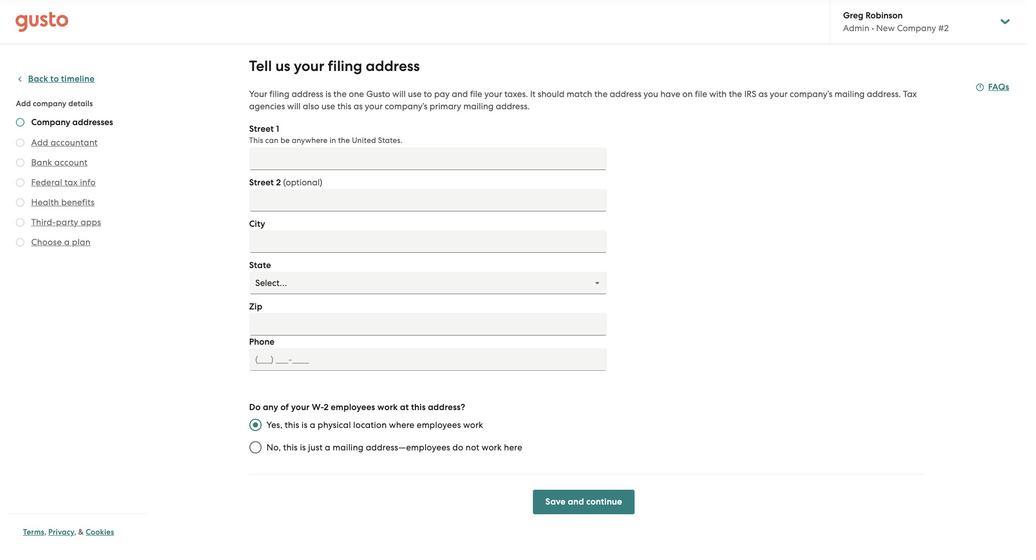 Task type: describe. For each thing, give the bounding box(es) containing it.
new
[[876, 23, 895, 33]]

timeline
[[61, 74, 95, 84]]

1 vertical spatial mailing
[[463, 101, 494, 111]]

account
[[54, 157, 88, 168]]

can
[[265, 136, 279, 145]]

the right match
[[594, 89, 608, 99]]

Zip field
[[249, 313, 607, 336]]

add accountant button
[[31, 136, 98, 149]]

1 vertical spatial as
[[354, 101, 363, 111]]

zip
[[249, 301, 262, 312]]

1 horizontal spatial company
[[287, 20, 365, 41]]

health benefits
[[31, 197, 95, 207]]

federal tax info button
[[31, 176, 96, 189]]

is for just
[[300, 443, 306, 453]]

1 vertical spatial work
[[463, 420, 483, 430]]

2 , from the left
[[74, 528, 76, 537]]

where
[[389, 420, 414, 430]]

have
[[660, 89, 680, 99]]

tax
[[903, 89, 917, 99]]

2 vertical spatial work
[[482, 443, 502, 453]]

be
[[280, 136, 290, 145]]

greg
[[843, 10, 863, 21]]

the left one
[[333, 89, 347, 99]]

bank account
[[31, 157, 88, 168]]

0 horizontal spatial mailing
[[333, 443, 364, 453]]

street 2 (optional)
[[249, 177, 322, 188]]

do any of your w-2 employees work at this address?
[[249, 402, 465, 413]]

2 horizontal spatial address
[[610, 89, 641, 99]]

Street 2 field
[[249, 189, 607, 212]]

location
[[353, 420, 387, 430]]

do
[[453, 443, 463, 453]]

with
[[709, 89, 727, 99]]

home image
[[15, 11, 68, 32]]

your filing address is the one gusto will use to pay and file your taxes. it should match the address you have on file with the irs as your company's mailing address. tax agencies will also use this as your company's primary mailing address.
[[249, 89, 917, 111]]

company inside greg robinson admin • new company #2
[[897, 23, 936, 33]]

addresses
[[72, 117, 113, 128]]

check image for health
[[16, 198, 25, 207]]

Yes, this is a physical location where employees work radio
[[244, 414, 266, 436]]

1 vertical spatial use
[[321, 101, 335, 111]]

admin
[[843, 23, 869, 33]]

no,
[[266, 443, 281, 453]]

1 check image from the top
[[16, 118, 25, 127]]

0 horizontal spatial address
[[292, 89, 323, 99]]

here
[[504, 443, 522, 453]]

your down gusto
[[365, 101, 383, 111]]

just
[[308, 443, 323, 453]]

#2
[[938, 23, 949, 33]]

add company details
[[16, 99, 93, 108]]

your
[[249, 89, 267, 99]]

of
[[280, 402, 289, 413]]

third-party apps button
[[31, 216, 101, 228]]

yes, this is a physical location where employees work
[[266, 420, 483, 430]]

info
[[80, 177, 96, 188]]

1 file from the left
[[470, 89, 482, 99]]

check image for third-
[[16, 218, 25, 227]]

&
[[78, 528, 84, 537]]

City field
[[249, 230, 607, 253]]

choose
[[31, 237, 62, 247]]

terms link
[[23, 528, 44, 537]]

your right the irs
[[770, 89, 788, 99]]

bank
[[31, 157, 52, 168]]

this right at
[[411, 402, 426, 413]]

your left taxes.
[[484, 89, 502, 99]]

city
[[249, 219, 265, 229]]

company inside list
[[31, 117, 70, 128]]

w-
[[312, 402, 324, 413]]

0 vertical spatial as
[[759, 89, 768, 99]]

add for add company details
[[16, 99, 31, 108]]

at
[[400, 402, 409, 413]]

save and continue button
[[533, 490, 634, 515]]

irs
[[744, 89, 756, 99]]

primary
[[430, 101, 461, 111]]

choose a plan
[[31, 237, 91, 247]]

gusto
[[366, 89, 390, 99]]

address?
[[428, 402, 465, 413]]

yes,
[[266, 420, 283, 430]]

check image for choose
[[16, 238, 25, 247]]

no, this is just a mailing address—employees do not work here
[[266, 443, 522, 453]]

1 horizontal spatial company's
[[790, 89, 832, 99]]

accountant
[[51, 137, 98, 148]]

this right the yes,
[[285, 420, 299, 430]]

1 horizontal spatial address.
[[867, 89, 901, 99]]

match
[[567, 89, 592, 99]]

federal tax info
[[31, 177, 96, 188]]

anywhere
[[292, 136, 328, 145]]

terms
[[23, 528, 44, 537]]

any
[[263, 402, 278, 413]]

cookies button
[[86, 526, 114, 539]]

us
[[275, 57, 290, 75]]

Street 1 field
[[249, 148, 607, 170]]

should
[[538, 89, 565, 99]]

third-party apps
[[31, 217, 101, 227]]

(optional)
[[283, 177, 322, 188]]

is inside your filing address is the one gusto will use to pay and file your taxes. it should match the address you have on file with the irs as your company's mailing address. tax agencies will also use this as your company's primary mailing address.
[[325, 89, 331, 99]]

robinson
[[866, 10, 903, 21]]

privacy
[[48, 528, 74, 537]]

this right no,
[[283, 443, 298, 453]]

choose a plan button
[[31, 236, 91, 248]]

company addresses list
[[16, 117, 142, 250]]

1 horizontal spatial employees
[[417, 420, 461, 430]]

states.
[[378, 136, 403, 145]]

add for add accountant
[[31, 137, 48, 148]]

physical
[[318, 420, 351, 430]]

tell us your filing address
[[249, 57, 420, 75]]



Task type: vqa. For each thing, say whether or not it's contained in the screenshot.
leftmost use
yes



Task type: locate. For each thing, give the bounding box(es) containing it.
details
[[68, 99, 93, 108]]

0 vertical spatial street
[[249, 124, 274, 134]]

1 vertical spatial add
[[16, 99, 31, 108]]

street for 2
[[249, 177, 274, 188]]

use right also
[[321, 101, 335, 111]]

use left pay
[[408, 89, 422, 99]]

check image down add company details
[[16, 118, 25, 127]]

check image
[[16, 118, 25, 127], [16, 158, 25, 167], [16, 178, 25, 187]]

0 vertical spatial address.
[[867, 89, 901, 99]]

0 horizontal spatial ,
[[44, 528, 46, 537]]

1 vertical spatial check image
[[16, 158, 25, 167]]

use
[[408, 89, 422, 99], [321, 101, 335, 111]]

0 horizontal spatial use
[[321, 101, 335, 111]]

1 horizontal spatial and
[[568, 497, 584, 507]]

company addresses
[[31, 117, 113, 128]]

mailing
[[835, 89, 865, 99], [463, 101, 494, 111], [333, 443, 364, 453]]

0 horizontal spatial company's
[[385, 101, 427, 111]]

address.
[[867, 89, 901, 99], [496, 101, 530, 111]]

1 horizontal spatial will
[[392, 89, 406, 99]]

1 check image from the top
[[16, 138, 25, 147]]

do
[[249, 402, 261, 413]]

will
[[392, 89, 406, 99], [287, 101, 301, 111]]

file right on
[[695, 89, 707, 99]]

to inside button
[[50, 74, 59, 84]]

0 vertical spatial add
[[249, 20, 283, 41]]

check image left bank
[[16, 158, 25, 167]]

0 vertical spatial use
[[408, 89, 422, 99]]

2 vertical spatial add
[[31, 137, 48, 148]]

0 vertical spatial to
[[50, 74, 59, 84]]

filing up one
[[328, 57, 362, 75]]

to
[[50, 74, 59, 84], [424, 89, 432, 99]]

2 up physical
[[324, 402, 329, 413]]

greg robinson admin • new company #2
[[843, 10, 949, 33]]

your right of
[[291, 402, 310, 413]]

third-
[[31, 217, 56, 227]]

your
[[294, 57, 324, 75], [484, 89, 502, 99], [770, 89, 788, 99], [365, 101, 383, 111], [291, 402, 310, 413]]

1 horizontal spatial filing
[[328, 57, 362, 75]]

2
[[276, 177, 281, 188], [324, 402, 329, 413]]

continue
[[586, 497, 622, 507]]

street for 1
[[249, 124, 274, 134]]

a down w- on the bottom of the page
[[310, 420, 315, 430]]

2 check image from the top
[[16, 158, 25, 167]]

company down "company"
[[31, 117, 70, 128]]

0 vertical spatial filing
[[328, 57, 362, 75]]

1 vertical spatial and
[[568, 497, 584, 507]]

is left one
[[325, 89, 331, 99]]

is left physical
[[302, 420, 308, 430]]

benefits
[[61, 197, 95, 207]]

on
[[682, 89, 693, 99]]

street 1 this can be anywhere in the united states.
[[249, 124, 403, 145]]

1 horizontal spatial to
[[424, 89, 432, 99]]

2 street from the top
[[249, 177, 274, 188]]

this
[[337, 101, 351, 111], [411, 402, 426, 413], [285, 420, 299, 430], [283, 443, 298, 453]]

add inside button
[[31, 137, 48, 148]]

not
[[466, 443, 479, 453]]

add accountant
[[31, 137, 98, 148]]

agencies
[[249, 101, 285, 111]]

as right the irs
[[759, 89, 768, 99]]

to left pay
[[424, 89, 432, 99]]

will right gusto
[[392, 89, 406, 99]]

addresses
[[369, 20, 452, 41]]

to inside your filing address is the one gusto will use to pay and file your taxes. it should match the address you have on file with the irs as your company's mailing address. tax agencies will also use this as your company's primary mailing address.
[[424, 89, 432, 99]]

2 vertical spatial check image
[[16, 178, 25, 187]]

add left "company"
[[16, 99, 31, 108]]

1 vertical spatial will
[[287, 101, 301, 111]]

1 vertical spatial to
[[424, 89, 432, 99]]

save
[[545, 497, 566, 507]]

a right the just
[[325, 443, 330, 453]]

privacy link
[[48, 528, 74, 537]]

one
[[349, 89, 364, 99]]

3 check image from the top
[[16, 178, 25, 187]]

check image left the third-
[[16, 218, 25, 227]]

address left you
[[610, 89, 641, 99]]

0 vertical spatial will
[[392, 89, 406, 99]]

check image left health
[[16, 198, 25, 207]]

this inside your filing address is the one gusto will use to pay and file your taxes. it should match the address you have on file with the irs as your company's mailing address. tax agencies will also use this as your company's primary mailing address.
[[337, 101, 351, 111]]

it
[[530, 89, 536, 99]]

0 horizontal spatial a
[[64, 237, 70, 247]]

1 vertical spatial employees
[[417, 420, 461, 430]]

street left (optional)
[[249, 177, 274, 188]]

, left privacy
[[44, 528, 46, 537]]

terms , privacy , & cookies
[[23, 528, 114, 537]]

0 vertical spatial a
[[64, 237, 70, 247]]

0 horizontal spatial as
[[354, 101, 363, 111]]

pay
[[434, 89, 450, 99]]

1 horizontal spatial add
[[31, 137, 48, 148]]

, left &
[[74, 528, 76, 537]]

2 check image from the top
[[16, 198, 25, 207]]

2 vertical spatial mailing
[[333, 443, 364, 453]]

company
[[33, 99, 66, 108]]

1 horizontal spatial use
[[408, 89, 422, 99]]

0 vertical spatial and
[[452, 89, 468, 99]]

0 vertical spatial 2
[[276, 177, 281, 188]]

work right not
[[482, 443, 502, 453]]

check image left choose
[[16, 238, 25, 247]]

company left #2
[[897, 23, 936, 33]]

3 check image from the top
[[16, 218, 25, 227]]

4 check image from the top
[[16, 238, 25, 247]]

address. down taxes.
[[496, 101, 530, 111]]

is left the just
[[300, 443, 306, 453]]

0 horizontal spatial company
[[31, 117, 70, 128]]

0 horizontal spatial add
[[16, 99, 31, 108]]

faqs
[[988, 82, 1009, 92]]

0 horizontal spatial address.
[[496, 101, 530, 111]]

1 vertical spatial a
[[310, 420, 315, 430]]

2 horizontal spatial mailing
[[835, 89, 865, 99]]

0 vertical spatial employees
[[331, 402, 375, 413]]

1 vertical spatial street
[[249, 177, 274, 188]]

employees down address?
[[417, 420, 461, 430]]

1 horizontal spatial a
[[310, 420, 315, 430]]

street
[[249, 124, 274, 134], [249, 177, 274, 188]]

tell
[[249, 57, 272, 75]]

company up tell us your filing address
[[287, 20, 365, 41]]

1
[[276, 124, 279, 134]]

back to timeline
[[28, 74, 95, 84]]

plan
[[72, 237, 91, 247]]

is for a
[[302, 420, 308, 430]]

0 vertical spatial work
[[377, 402, 398, 413]]

1 horizontal spatial mailing
[[463, 101, 494, 111]]

and inside your filing address is the one gusto will use to pay and file your taxes. it should match the address you have on file with the irs as your company's mailing address. tax agencies will also use this as your company's primary mailing address.
[[452, 89, 468, 99]]

add up the tell
[[249, 20, 283, 41]]

this down one
[[337, 101, 351, 111]]

cookies
[[86, 528, 114, 537]]

file right pay
[[470, 89, 482, 99]]

work left at
[[377, 402, 398, 413]]

0 vertical spatial is
[[325, 89, 331, 99]]

•
[[872, 23, 874, 33]]

0 horizontal spatial 2
[[276, 177, 281, 188]]

0 horizontal spatial filing
[[269, 89, 289, 99]]

also
[[303, 101, 319, 111]]

1 vertical spatial address.
[[496, 101, 530, 111]]

2 horizontal spatial add
[[249, 20, 283, 41]]

2 file from the left
[[695, 89, 707, 99]]

to right back at top left
[[50, 74, 59, 84]]

No, this is just a mailing address—employees do not work here radio
[[244, 436, 266, 459]]

1 vertical spatial company's
[[385, 101, 427, 111]]

check image for add
[[16, 138, 25, 147]]

address. left tax
[[867, 89, 901, 99]]

back
[[28, 74, 48, 84]]

street up this
[[249, 124, 274, 134]]

address—employees
[[366, 443, 450, 453]]

filing up agencies
[[269, 89, 289, 99]]

2 horizontal spatial a
[[325, 443, 330, 453]]

check image left add accountant
[[16, 138, 25, 147]]

the right in
[[338, 136, 350, 145]]

add up bank
[[31, 137, 48, 148]]

and right pay
[[452, 89, 468, 99]]

2 left (optional)
[[276, 177, 281, 188]]

a
[[64, 237, 70, 247], [310, 420, 315, 430], [325, 443, 330, 453]]

check image left "federal"
[[16, 178, 25, 187]]

company
[[287, 20, 365, 41], [897, 23, 936, 33], [31, 117, 70, 128]]

a inside button
[[64, 237, 70, 247]]

2 horizontal spatial company
[[897, 23, 936, 33]]

add
[[249, 20, 283, 41], [16, 99, 31, 108], [31, 137, 48, 148]]

check image for federal
[[16, 178, 25, 187]]

as down one
[[354, 101, 363, 111]]

address
[[366, 57, 420, 75], [292, 89, 323, 99], [610, 89, 641, 99]]

0 vertical spatial company's
[[790, 89, 832, 99]]

and inside save and continue button
[[568, 497, 584, 507]]

the inside street 1 this can be anywhere in the united states.
[[338, 136, 350, 145]]

0 horizontal spatial file
[[470, 89, 482, 99]]

0 vertical spatial mailing
[[835, 89, 865, 99]]

as
[[759, 89, 768, 99], [354, 101, 363, 111]]

work up not
[[463, 420, 483, 430]]

will left also
[[287, 101, 301, 111]]

your right us
[[294, 57, 324, 75]]

1 vertical spatial filing
[[269, 89, 289, 99]]

file
[[470, 89, 482, 99], [695, 89, 707, 99]]

Phone text field
[[249, 348, 607, 371]]

0 horizontal spatial will
[[287, 101, 301, 111]]

back to timeline button
[[16, 73, 95, 85]]

1 horizontal spatial file
[[695, 89, 707, 99]]

1 horizontal spatial ,
[[74, 528, 76, 537]]

1 horizontal spatial address
[[366, 57, 420, 75]]

work
[[377, 402, 398, 413], [463, 420, 483, 430], [482, 443, 502, 453]]

0 vertical spatial check image
[[16, 118, 25, 127]]

the
[[333, 89, 347, 99], [594, 89, 608, 99], [729, 89, 742, 99], [338, 136, 350, 145]]

and right save
[[568, 497, 584, 507]]

filing inside your filing address is the one gusto will use to pay and file your taxes. it should match the address you have on file with the irs as your company's mailing address. tax agencies will also use this as your company's primary mailing address.
[[269, 89, 289, 99]]

the left the irs
[[729, 89, 742, 99]]

street inside street 1 this can be anywhere in the united states.
[[249, 124, 274, 134]]

0 horizontal spatial employees
[[331, 402, 375, 413]]

party
[[56, 217, 78, 227]]

2 vertical spatial is
[[300, 443, 306, 453]]

address up gusto
[[366, 57, 420, 75]]

address up also
[[292, 89, 323, 99]]

add for add company addresses
[[249, 20, 283, 41]]

employees up location
[[331, 402, 375, 413]]

add company addresses
[[249, 20, 452, 41]]

check image
[[16, 138, 25, 147], [16, 198, 25, 207], [16, 218, 25, 227], [16, 238, 25, 247]]

1 vertical spatial is
[[302, 420, 308, 430]]

taxes.
[[504, 89, 528, 99]]

tax
[[64, 177, 78, 188]]

faqs button
[[976, 81, 1009, 94]]

1 street from the top
[[249, 124, 274, 134]]

phone
[[249, 337, 274, 347]]

employees
[[331, 402, 375, 413], [417, 420, 461, 430]]

you
[[644, 89, 658, 99]]

bank account button
[[31, 156, 88, 169]]

1 horizontal spatial 2
[[324, 402, 329, 413]]

is
[[325, 89, 331, 99], [302, 420, 308, 430], [300, 443, 306, 453]]

2 vertical spatial a
[[325, 443, 330, 453]]

1 horizontal spatial as
[[759, 89, 768, 99]]

0 horizontal spatial to
[[50, 74, 59, 84]]

,
[[44, 528, 46, 537], [74, 528, 76, 537]]

federal
[[31, 177, 62, 188]]

state
[[249, 260, 271, 271]]

a left "plan"
[[64, 237, 70, 247]]

in
[[330, 136, 336, 145]]

1 vertical spatial 2
[[324, 402, 329, 413]]

1 , from the left
[[44, 528, 46, 537]]

0 horizontal spatial and
[[452, 89, 468, 99]]

check image for bank
[[16, 158, 25, 167]]

filing
[[328, 57, 362, 75], [269, 89, 289, 99]]

this
[[249, 136, 263, 145]]



